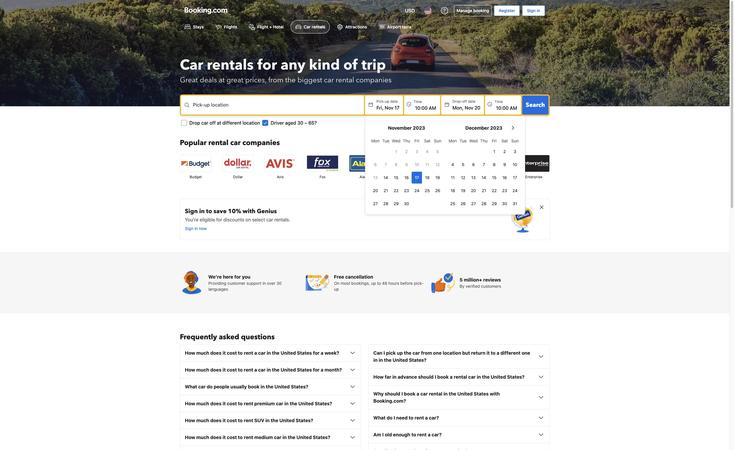 Task type: describe. For each thing, give the bounding box(es) containing it.
flight + hotel link
[[244, 20, 288, 34]]

8 November 2023 checkbox
[[391, 159, 402, 171]]

0 vertical spatial different
[[223, 120, 241, 126]]

to left suv
[[238, 418, 243, 424]]

to down 'asked'
[[238, 351, 243, 356]]

over
[[267, 281, 276, 286]]

a down the questions
[[254, 351, 257, 356]]

am
[[374, 433, 381, 438]]

a left month?
[[321, 368, 324, 373]]

nov for 20
[[465, 105, 474, 111]]

29 November 2023 checkbox
[[391, 198, 402, 210]]

21 for 21 option at the right of the page
[[482, 188, 486, 193]]

usd
[[405, 8, 415, 13]]

24 for the 24 december 2023 option
[[513, 188, 518, 193]]

21 for 21 checkbox
[[384, 188, 388, 193]]

7 for 7 november 2023 checkbox
[[385, 162, 387, 167]]

driver
[[271, 120, 284, 126]]

taxis
[[402, 24, 412, 29]]

with inside sign in to save 10% with genius you're eligible for discounts on select car rentals.
[[243, 208, 256, 216]]

21 December 2023 checkbox
[[479, 185, 489, 197]]

sign for to
[[185, 208, 198, 216]]

in inside "we're here for you providing customer support in over 30 languages"
[[263, 281, 266, 286]]

24 December 2023 checkbox
[[510, 185, 520, 197]]

how much does it cost to rent suv in the united states? button
[[185, 418, 356, 425]]

how for how far in advance should i book a rental car in the united states?
[[374, 375, 384, 380]]

flights
[[224, 24, 237, 29]]

31
[[513, 201, 517, 206]]

frequently
[[180, 333, 217, 343]]

18 for 18 november 2023 checkbox
[[425, 175, 430, 180]]

pick- for pick-up date fri, nov 17
[[377, 99, 385, 104]]

27 December 2023 checkbox
[[469, 198, 479, 210]]

how much does it cost to rent premium car in the united states? button
[[185, 401, 356, 408]]

a inside the what do i need to rent a car? dropdown button
[[425, 416, 428, 421]]

dollar
[[233, 175, 243, 179]]

the inside why should i book a car rental in the united states with booking.com?
[[449, 392, 457, 397]]

11 for 11 december 2023 option
[[451, 175, 455, 180]]

48
[[382, 281, 387, 286]]

the inside the how far in advance should i book a rental car in the united states? dropdown button
[[482, 375, 490, 380]]

customer
[[227, 281, 246, 286]]

cancellation
[[345, 275, 373, 280]]

24 November 2023 checkbox
[[412, 185, 422, 197]]

support
[[247, 281, 262, 286]]

booking.com?
[[374, 399, 406, 404]]

stays link
[[180, 20, 209, 34]]

flights link
[[211, 20, 242, 34]]

does for how much does it cost to rent medium car in the united states?
[[210, 435, 222, 441]]

to down usually
[[238, 402, 243, 407]]

cost for how much does it cost to rent a car in the united states for a week?
[[227, 351, 237, 356]]

discounts
[[223, 217, 244, 223]]

car inside how much does it cost to rent premium car in the united states? dropdown button
[[276, 402, 283, 407]]

23 for '23 november 2023' checkbox
[[404, 188, 409, 193]]

4 December 2023 checkbox
[[448, 159, 458, 171]]

fri,
[[377, 105, 384, 111]]

booking
[[474, 8, 489, 13]]

december 2023
[[466, 126, 503, 131]]

23 November 2023 checkbox
[[402, 185, 412, 197]]

car inside sign in to save 10% with genius you're eligible for discounts on select car rentals.
[[266, 217, 273, 223]]

19 for the 19 'option'
[[461, 188, 466, 193]]

6 November 2023 checkbox
[[370, 159, 381, 171]]

avis
[[277, 175, 284, 179]]

in inside sign in to save 10% with genius you're eligible for discounts on select car rentals.
[[199, 208, 205, 216]]

return
[[471, 351, 486, 356]]

it for how much does it cost to rent a car in the united states for a week?
[[223, 351, 226, 356]]

prices,
[[245, 75, 267, 85]]

sign for now
[[185, 226, 193, 231]]

fox
[[320, 175, 326, 179]]

wed for december
[[469, 139, 478, 144]]

car inside the how far in advance should i book a rental car in the united states? dropdown button
[[469, 375, 476, 380]]

the inside what car do people usually book in the united states? dropdown button
[[266, 385, 273, 390]]

much for how much does it cost to rent medium car in the united states?
[[196, 435, 209, 441]]

sun for november 2023
[[434, 139, 442, 144]]

cost for how much does it cost to rent a car in the united states for a month?
[[227, 368, 237, 373]]

a inside can i pick up the car from one location but return it to a different one in in the united states?
[[497, 351, 500, 356]]

of
[[344, 56, 358, 75]]

25 for 25 november 2023 option
[[425, 188, 430, 193]]

how much does it cost to rent suv in the united states?
[[185, 418, 313, 424]]

30 right 29 option
[[404, 201, 409, 206]]

30 left –
[[298, 120, 303, 126]]

2 November 2023 checkbox
[[402, 146, 412, 158]]

register link
[[494, 5, 520, 16]]

pick-up date fri, nov 17
[[377, 99, 400, 111]]

up down the on on the left bottom
[[334, 287, 339, 292]]

should inside why should i book a car rental in the united states with booking.com?
[[385, 392, 401, 397]]

19 December 2023 checkbox
[[458, 185, 469, 197]]

how much does it cost to rent a car in the united states for a week? button
[[185, 350, 356, 357]]

a inside why should i book a car rental in the united states with booking.com?
[[417, 392, 419, 397]]

to down the how much does it cost to rent suv in the united states?
[[238, 435, 243, 441]]

5 inside "5 million+ reviews by verified customers"
[[460, 278, 463, 283]]

2023 for november 2023
[[413, 126, 425, 131]]

save
[[214, 208, 227, 216]]

i left need
[[394, 416, 395, 421]]

how much does it cost to rent medium car in the united states? button
[[185, 434, 356, 442]]

enough
[[393, 433, 411, 438]]

11 for 11 checkbox
[[426, 162, 429, 167]]

65?
[[309, 120, 317, 126]]

to up usually
[[238, 368, 243, 373]]

10%
[[228, 208, 241, 216]]

drop car off at different location
[[189, 120, 260, 126]]

the down pick
[[384, 358, 392, 363]]

car for car rentals for any kind of trip great deals at great prices, from the biggest car rental companies
[[180, 56, 203, 75]]

how much does it cost to rent a car in the united states for a month? button
[[185, 367, 356, 374]]

do inside the what do i need to rent a car? dropdown button
[[387, 416, 393, 421]]

states? inside dropdown button
[[296, 418, 313, 424]]

you
[[242, 275, 251, 280]]

deals
[[200, 75, 217, 85]]

why should i book a car rental in the united states with booking.com?
[[374, 392, 500, 404]]

31 December 2023 checkbox
[[510, 198, 520, 210]]

how for how much does it cost to rent medium car in the united states?
[[185, 435, 195, 441]]

thu for november
[[403, 139, 410, 144]]

now
[[199, 226, 207, 231]]

by
[[460, 284, 465, 289]]

rent for how much does it cost to rent a car in the united states for a month?
[[244, 368, 253, 373]]

17 cell
[[412, 171, 422, 184]]

19 for 19 november 2023 option
[[436, 175, 440, 180]]

15 December 2023 checkbox
[[489, 172, 500, 184]]

location inside can i pick up the car from one location but return it to a different one in in the united states?
[[443, 351, 461, 356]]

should inside dropdown button
[[418, 375, 434, 380]]

25 November 2023 checkbox
[[422, 185, 433, 197]]

0 horizontal spatial off
[[210, 120, 216, 126]]

22 for "22" checkbox
[[492, 188, 497, 193]]

car for car rentals
[[304, 24, 311, 29]]

17 December 2023 checkbox
[[510, 172, 520, 184]]

attractions link
[[332, 20, 372, 34]]

am i old enough to rent a car?
[[374, 433, 442, 438]]

manage booking link
[[454, 5, 492, 16]]

2 for december
[[504, 149, 506, 154]]

flight + hotel
[[257, 24, 284, 29]]

stays
[[193, 24, 204, 29]]

0 vertical spatial sign
[[527, 8, 536, 13]]

it for how much does it cost to rent suv in the united states?
[[223, 418, 226, 424]]

20 for the 20 december 2023 checkbox
[[471, 188, 476, 193]]

from inside car rentals for any kind of trip great deals at great prices, from the biggest car rental companies
[[268, 75, 284, 85]]

7 December 2023 checkbox
[[479, 159, 489, 171]]

wed for november
[[392, 139, 401, 144]]

why should i book a car rental in the united states with booking.com? button
[[374, 391, 545, 405]]

17 for 17 'checkbox'
[[513, 175, 517, 180]]

november 2023
[[388, 126, 425, 131]]

30 December 2023 checkbox
[[500, 198, 510, 210]]

car inside how much does it cost to rent a car in the united states for a month? dropdown button
[[258, 368, 266, 373]]

pick- for pick-up location
[[193, 102, 204, 108]]

1 vertical spatial at
[[217, 120, 221, 126]]

december
[[466, 126, 489, 131]]

how for how much does it cost to rent a car in the united states for a week?
[[185, 351, 195, 356]]

the inside how much does it cost to rent a car in the united states for a month? dropdown button
[[272, 368, 280, 373]]

20 for 20 "option"
[[373, 188, 378, 193]]

22 December 2023 checkbox
[[489, 185, 500, 197]]

manage booking
[[457, 8, 489, 13]]

avis logo image
[[265, 155, 296, 172]]

0 horizontal spatial book
[[248, 385, 260, 390]]

up inside can i pick up the car from one location but return it to a different one in in the united states?
[[397, 351, 403, 356]]

it for how much does it cost to rent medium car in the united states?
[[223, 435, 226, 441]]

17 November 2023 checkbox
[[412, 172, 422, 184]]

to right enough at the right bottom of the page
[[412, 433, 416, 438]]

sign in link
[[523, 5, 545, 16]]

a inside the how far in advance should i book a rental car in the united states? dropdown button
[[450, 375, 453, 380]]

5 for 5 november 2023 checkbox
[[437, 149, 439, 154]]

mon tue wed thu for november
[[371, 139, 410, 144]]

before
[[401, 281, 413, 286]]

18 for 18 checkbox at the right
[[451, 188, 455, 193]]

21 November 2023 checkbox
[[381, 185, 391, 197]]

car inside what car do people usually book in the united states? dropdown button
[[198, 385, 206, 390]]

10 for 10 december 2023 'checkbox'
[[513, 162, 517, 167]]

sign in
[[527, 8, 541, 13]]

for inside dropdown button
[[313, 368, 320, 373]]

car rentals
[[304, 24, 325, 29]]

does for how much does it cost to rent premium car in the united states?
[[210, 402, 222, 407]]

the inside car rentals for any kind of trip great deals at great prices, from the biggest car rental companies
[[285, 75, 296, 85]]

how far in advance should i book a rental car in the united states?
[[374, 375, 525, 380]]

to inside free cancellation on most bookings, up to 48 hours before pick- up
[[377, 281, 381, 286]]

how much does it cost to rent a car in the united states for a month?
[[185, 368, 342, 373]]

pick
[[386, 351, 396, 356]]

23 December 2023 checkbox
[[500, 185, 510, 197]]

thrifty
[[402, 175, 413, 179]]

+
[[269, 24, 272, 29]]

does for how much does it cost to rent a car in the united states for a month?
[[210, 368, 222, 373]]

does for how much does it cost to rent suv in the united states?
[[210, 418, 222, 424]]

2 horizontal spatial book
[[438, 375, 449, 380]]

sign in now
[[185, 226, 207, 231]]

the inside how much does it cost to rent suv in the united states? dropdown button
[[271, 418, 278, 424]]

26 for 26 option
[[461, 201, 466, 206]]

rentals for car rentals for any kind of trip great deals at great prices, from the biggest car rental companies
[[207, 56, 254, 75]]

suv
[[254, 418, 264, 424]]

for inside sign in to save 10% with genius you're eligible for discounts on select car rentals.
[[216, 217, 222, 223]]

29 December 2023 checkbox
[[489, 198, 500, 210]]

14 December 2023 checkbox
[[479, 172, 489, 184]]

29 for 29 december 2023 checkbox
[[492, 201, 497, 206]]

how much does it cost to rent premium car in the united states?
[[185, 402, 332, 407]]

rental inside why should i book a car rental in the united states with booking.com?
[[429, 392, 443, 397]]

0 horizontal spatial location
[[211, 102, 229, 108]]

26 December 2023 checkbox
[[458, 198, 469, 210]]

in inside why should i book a car rental in the united states with booking.com?
[[444, 392, 448, 397]]

popular
[[180, 138, 207, 148]]

far
[[385, 375, 391, 380]]

booking.com online hotel reservations image
[[185, 7, 227, 14]]

8 for 8 checkbox
[[395, 162, 398, 167]]

thrifty logo image
[[392, 155, 423, 172]]

asked
[[219, 333, 239, 343]]

1 for november
[[395, 149, 397, 154]]

budget
[[190, 175, 202, 179]]

3 December 2023 checkbox
[[510, 146, 520, 158]]

alamo logo image
[[349, 155, 381, 172]]

14 for 14 option
[[384, 175, 388, 180]]

month?
[[325, 368, 342, 373]]

aged
[[285, 120, 296, 126]]

up down deals
[[204, 102, 210, 108]]

rental down drop car off at different location
[[208, 138, 229, 148]]

28 December 2023 checkbox
[[479, 198, 489, 210]]

22 November 2023 checkbox
[[391, 185, 402, 197]]

fri for november
[[415, 139, 420, 144]]

3 November 2023 checkbox
[[412, 146, 422, 158]]

13 November 2023 checkbox
[[370, 172, 381, 184]]

car inside car rentals for any kind of trip great deals at great prices, from the biggest car rental companies
[[324, 75, 334, 85]]

9 November 2023 checkbox
[[402, 159, 412, 171]]

13 for 13 option
[[373, 175, 378, 180]]

to right need
[[409, 416, 414, 421]]

tue for november
[[382, 139, 389, 144]]

3 for december 2023
[[514, 149, 517, 154]]

enterprise logo image
[[519, 155, 550, 172]]

9 for 9 option
[[504, 162, 506, 167]]

different inside can i pick up the car from one location but return it to a different one in in the united states?
[[501, 351, 521, 356]]

search button
[[522, 96, 549, 115]]

7 November 2023 checkbox
[[381, 159, 391, 171]]

16 for 16 november 2023 checkbox
[[405, 175, 409, 180]]

the inside how much does it cost to rent a car in the united states for a week? dropdown button
[[272, 351, 280, 356]]

car rentals for any kind of trip great deals at great prices, from the biggest car rental companies
[[180, 56, 392, 85]]

for inside dropdown button
[[313, 351, 320, 356]]

car? for what do i need to rent a car?
[[429, 416, 439, 421]]



Task type: vqa. For each thing, say whether or not it's contained in the screenshot.


Task type: locate. For each thing, give the bounding box(es) containing it.
1 vertical spatial from
[[421, 351, 432, 356]]

1 horizontal spatial with
[[490, 392, 500, 397]]

25
[[425, 188, 430, 193], [451, 201, 455, 206]]

1 vertical spatial 18
[[451, 188, 455, 193]]

can i pick up the car from one location but return it to a different one in in the united states?
[[374, 351, 530, 363]]

do inside what car do people usually book in the united states? dropdown button
[[207, 385, 213, 390]]

nov right fri,
[[385, 105, 394, 111]]

1 13 from the left
[[373, 175, 378, 180]]

a inside "am i old enough to rent a car?" dropdown button
[[428, 433, 431, 438]]

1 horizontal spatial 2
[[504, 149, 506, 154]]

mon up "6" 'option' on the top right
[[371, 139, 380, 144]]

10 December 2023 checkbox
[[510, 159, 520, 171]]

what for what car do people usually book in the united states?
[[185, 385, 197, 390]]

4 much from the top
[[196, 418, 209, 424]]

states down the how far in advance should i book a rental car in the united states? dropdown button
[[474, 392, 489, 397]]

1 horizontal spatial 13
[[472, 175, 476, 180]]

21 inside 21 option
[[482, 188, 486, 193]]

14 left hertz
[[482, 175, 486, 180]]

5 right 4 december 2023 option
[[462, 162, 465, 167]]

car? inside "am i old enough to rent a car?" dropdown button
[[432, 433, 442, 438]]

a
[[254, 351, 257, 356], [321, 351, 324, 356], [497, 351, 500, 356], [254, 368, 257, 373], [321, 368, 324, 373], [450, 375, 453, 380], [417, 392, 419, 397], [425, 416, 428, 421], [428, 433, 431, 438]]

Pick-up location field
[[193, 105, 364, 112]]

2 December 2023 checkbox
[[500, 146, 510, 158]]

book
[[438, 375, 449, 380], [248, 385, 260, 390], [404, 392, 416, 397]]

2 mon from the left
[[449, 139, 457, 144]]

1 15 from the left
[[394, 175, 399, 180]]

7 right "6" 'option' on the top right
[[385, 162, 387, 167]]

from inside can i pick up the car from one location but return it to a different one in in the united states?
[[421, 351, 432, 356]]

2 does from the top
[[210, 368, 222, 373]]

up inside pick-up date fri, nov 17
[[385, 99, 389, 104]]

i up why should i book a car rental in the united states with booking.com? on the right
[[435, 375, 436, 380]]

1 nov from the left
[[385, 105, 394, 111]]

cost left suv
[[227, 418, 237, 424]]

rental down how far in advance should i book a rental car in the united states?
[[429, 392, 443, 397]]

0 horizontal spatial 2023
[[413, 126, 425, 131]]

to right "return" at the bottom right of page
[[491, 351, 496, 356]]

6 December 2023 checkbox
[[469, 159, 479, 171]]

0 horizontal spatial 17
[[395, 105, 400, 111]]

0 horizontal spatial sat
[[424, 139, 431, 144]]

1 vertical spatial car
[[180, 56, 203, 75]]

28 for the 28 checkbox
[[383, 201, 389, 206]]

11 December 2023 checkbox
[[448, 172, 458, 184]]

1 vertical spatial rentals
[[207, 56, 254, 75]]

25 left 26 option
[[451, 201, 455, 206]]

1 horizontal spatial 14
[[482, 175, 486, 180]]

20 inside checkbox
[[471, 188, 476, 193]]

5 inside 5 december 2023 checkbox
[[462, 162, 465, 167]]

15 for 15 december 2023 option at the top of page
[[492, 175, 497, 180]]

17 right 16 december 2023 checkbox in the right of the page
[[513, 175, 517, 180]]

car rentals link
[[291, 20, 330, 34]]

the down how much does it cost to rent a car in the united states for a week? dropdown button
[[272, 368, 280, 373]]

companies inside car rentals for any kind of trip great deals at great prices, from the biggest car rental companies
[[356, 75, 392, 85]]

2 fri from the left
[[492, 139, 497, 144]]

20 inside drop-off date mon, nov 20
[[475, 105, 481, 111]]

1 horizontal spatial car
[[304, 24, 311, 29]]

1 27 from the left
[[373, 201, 378, 206]]

0 horizontal spatial mon tue wed thu
[[371, 139, 410, 144]]

1 1 from the left
[[395, 149, 397, 154]]

1 horizontal spatial 21
[[482, 188, 486, 193]]

fri for december
[[492, 139, 497, 144]]

12 right 11 december 2023 option
[[461, 175, 466, 180]]

27 for "27" option
[[471, 201, 476, 206]]

2 much from the top
[[196, 368, 209, 373]]

grid
[[370, 135, 443, 210], [448, 135, 520, 210]]

date for 17
[[390, 99, 398, 104]]

30 November 2023 checkbox
[[402, 198, 412, 210]]

2023 right november
[[413, 126, 425, 131]]

20 right mon,
[[475, 105, 481, 111]]

24 inside checkbox
[[415, 188, 420, 193]]

1 vertical spatial 4
[[452, 162, 454, 167]]

1 vertical spatial location
[[243, 120, 260, 126]]

1 much from the top
[[196, 351, 209, 356]]

rent for how much does it cost to rent suv in the united states?
[[244, 418, 253, 424]]

1 grid from the left
[[370, 135, 443, 210]]

2 7 from the left
[[483, 162, 485, 167]]

27 left 28 december 2023 'checkbox'
[[471, 201, 476, 206]]

1 29 from the left
[[394, 201, 399, 206]]

mon tue wed thu
[[371, 139, 410, 144], [449, 139, 488, 144]]

the inside how much does it cost to rent medium car in the united states? dropdown button
[[288, 435, 295, 441]]

1 vertical spatial 19
[[461, 188, 466, 193]]

how for how much does it cost to rent a car in the united states for a month?
[[185, 368, 195, 373]]

0 horizontal spatial from
[[268, 75, 284, 85]]

2 horizontal spatial 17
[[513, 175, 517, 180]]

2 3 from the left
[[514, 149, 517, 154]]

3 right 2 november 2023 option
[[416, 149, 418, 154]]

18 inside checkbox
[[425, 175, 430, 180]]

grid for december
[[448, 135, 520, 210]]

16 right 15 december 2023 option at the top of page
[[503, 175, 507, 180]]

5 right 4 "option"
[[437, 149, 439, 154]]

to inside sign in to save 10% with genius you're eligible for discounts on select car rentals.
[[206, 208, 212, 216]]

0 horizontal spatial thu
[[403, 139, 410, 144]]

1 horizontal spatial should
[[418, 375, 434, 380]]

grid for november
[[370, 135, 443, 210]]

–
[[305, 120, 307, 126]]

rent right need
[[415, 416, 424, 421]]

rentals.
[[275, 217, 290, 223]]

14 inside 'option'
[[482, 175, 486, 180]]

4 for 4 december 2023 option
[[452, 162, 454, 167]]

1 28 from the left
[[383, 201, 389, 206]]

28 right "27" option
[[482, 201, 487, 206]]

pick-
[[377, 99, 385, 104], [193, 102, 204, 108]]

22 inside checkbox
[[492, 188, 497, 193]]

tue for december
[[460, 139, 467, 144]]

10 inside 'checkbox'
[[513, 162, 517, 167]]

7 right 6 december 2023 option
[[483, 162, 485, 167]]

2 grid from the left
[[448, 135, 520, 210]]

3 cost from the top
[[227, 402, 237, 407]]

1 vertical spatial companies
[[243, 138, 280, 148]]

it inside how much does it cost to rent medium car in the united states? dropdown button
[[223, 435, 226, 441]]

1 wed from the left
[[392, 139, 401, 144]]

2 mon tue wed thu from the left
[[449, 139, 488, 144]]

16 December 2023 checkbox
[[500, 172, 510, 184]]

much for how much does it cost to rent premium car in the united states?
[[196, 402, 209, 407]]

book up why should i book a car rental in the united states with booking.com? on the right
[[438, 375, 449, 380]]

1 7 from the left
[[385, 162, 387, 167]]

15 for 15 november 2023 option
[[394, 175, 399, 180]]

states inside how much does it cost to rent a car in the united states for a month? dropdown button
[[297, 368, 312, 373]]

7 inside 7 november 2023 checkbox
[[385, 162, 387, 167]]

20 left 21 option at the right of the page
[[471, 188, 476, 193]]

united inside can i pick up the car from one location but return it to a different one in in the united states?
[[393, 358, 408, 363]]

1 horizontal spatial 25
[[451, 201, 455, 206]]

9 inside 9 option
[[504, 162, 506, 167]]

mon,
[[453, 105, 464, 111]]

27 for 27 november 2023 checkbox
[[373, 201, 378, 206]]

2 29 from the left
[[492, 201, 497, 206]]

for inside car rentals for any kind of trip great deals at great prices, from the biggest car rental companies
[[257, 56, 277, 75]]

united inside why should i book a car rental in the united states with booking.com?
[[458, 392, 473, 397]]

1 16 from the left
[[405, 175, 409, 180]]

10 right 9 november 2023 checkbox
[[415, 162, 419, 167]]

2 cost from the top
[[227, 368, 237, 373]]

13 left 14 option
[[373, 175, 378, 180]]

26 November 2023 checkbox
[[433, 185, 443, 197]]

17 inside pick-up date fri, nov 17
[[395, 105, 400, 111]]

one
[[433, 351, 442, 356], [522, 351, 530, 356]]

united
[[281, 351, 296, 356], [393, 358, 408, 363], [281, 368, 296, 373], [491, 375, 506, 380], [275, 385, 290, 390], [458, 392, 473, 397], [299, 402, 314, 407], [279, 418, 295, 424], [297, 435, 312, 441]]

1 horizontal spatial fri
[[492, 139, 497, 144]]

1 horizontal spatial do
[[387, 416, 393, 421]]

what car do people usually book in the united states? button
[[185, 384, 356, 391]]

1 horizontal spatial 12
[[461, 175, 466, 180]]

states inside why should i book a car rental in the united states with booking.com?
[[474, 392, 489, 397]]

off up mon,
[[463, 99, 467, 104]]

1 horizontal spatial 8
[[493, 162, 496, 167]]

1 10 from the left
[[415, 162, 419, 167]]

0 vertical spatial 25
[[425, 188, 430, 193]]

cost up usually
[[227, 368, 237, 373]]

rentals for car rentals
[[312, 24, 325, 29]]

22 right 21 checkbox
[[394, 188, 399, 193]]

1 22 from the left
[[394, 188, 399, 193]]

2 vertical spatial book
[[404, 392, 416, 397]]

2 24 from the left
[[513, 188, 518, 193]]

6 right 5 december 2023 checkbox
[[472, 162, 475, 167]]

12
[[436, 162, 440, 167], [461, 175, 466, 180]]

1 vertical spatial 26
[[461, 201, 466, 206]]

rentals inside car rentals for any kind of trip great deals at great prices, from the biggest car rental companies
[[207, 56, 254, 75]]

rent for how much does it cost to rent premium car in the united states?
[[244, 402, 253, 407]]

on
[[334, 281, 340, 286]]

1 December 2023 checkbox
[[489, 146, 500, 158]]

4 inside "option"
[[426, 149, 429, 154]]

16 right 15 november 2023 option
[[405, 175, 409, 180]]

popular rental car companies
[[180, 138, 280, 148]]

the down "return" at the bottom right of page
[[482, 375, 490, 380]]

2 10 from the left
[[513, 162, 517, 167]]

21 left "22" checkbox
[[482, 188, 486, 193]]

29 inside checkbox
[[492, 201, 497, 206]]

1 thu from the left
[[403, 139, 410, 144]]

should up booking.com?
[[385, 392, 401, 397]]

0 vertical spatial 11
[[426, 162, 429, 167]]

questions
[[241, 333, 275, 343]]

8 December 2023 checkbox
[[489, 159, 500, 171]]

1 left 2 november 2023 option
[[395, 149, 397, 154]]

it
[[223, 351, 226, 356], [487, 351, 490, 356], [223, 368, 226, 373], [223, 402, 226, 407], [223, 418, 226, 424], [223, 435, 226, 441]]

sign down you're
[[185, 226, 193, 231]]

much for how much does it cost to rent suv in the united states?
[[196, 418, 209, 424]]

car? down the what do i need to rent a car? dropdown button
[[432, 433, 442, 438]]

24 right '23 november 2023' checkbox
[[415, 188, 420, 193]]

2 8 from the left
[[493, 162, 496, 167]]

27 November 2023 checkbox
[[370, 198, 381, 210]]

3 for november 2023
[[416, 149, 418, 154]]

1 tue from the left
[[382, 139, 389, 144]]

what do i need to rent a car? button
[[374, 415, 545, 422]]

12 December 2023 checkbox
[[458, 172, 469, 184]]

airport
[[387, 24, 401, 29]]

1 horizontal spatial tue
[[460, 139, 467, 144]]

0 horizontal spatial 15
[[394, 175, 399, 180]]

rent up what car do people usually book in the united states?
[[244, 368, 253, 373]]

states left month?
[[297, 368, 312, 373]]

14 inside option
[[384, 175, 388, 180]]

car
[[324, 75, 334, 85], [201, 120, 208, 126], [230, 138, 241, 148], [266, 217, 273, 223], [258, 351, 266, 356], [413, 351, 420, 356], [258, 368, 266, 373], [469, 375, 476, 380], [198, 385, 206, 390], [421, 392, 428, 397], [276, 402, 283, 407], [274, 435, 282, 441]]

9 December 2023 checkbox
[[500, 159, 510, 171]]

1 sun from the left
[[434, 139, 442, 144]]

1 vertical spatial 11
[[451, 175, 455, 180]]

5 much from the top
[[196, 435, 209, 441]]

rent inside how much does it cost to rent medium car in the united states? dropdown button
[[244, 435, 253, 441]]

off inside drop-off date mon, nov 20
[[463, 99, 467, 104]]

eligible
[[200, 217, 215, 223]]

7 inside '7' 'checkbox'
[[483, 162, 485, 167]]

1 horizontal spatial book
[[404, 392, 416, 397]]

car? for am i old enough to rent a car?
[[432, 433, 442, 438]]

nov inside drop-off date mon, nov 20
[[465, 105, 474, 111]]

rent inside the what do i need to rent a car? dropdown button
[[415, 416, 424, 421]]

8
[[395, 162, 398, 167], [493, 162, 496, 167]]

0 horizontal spatial do
[[207, 385, 213, 390]]

12 November 2023 checkbox
[[433, 159, 443, 171]]

13 for 13 checkbox
[[472, 175, 476, 180]]

1 one from the left
[[433, 351, 442, 356]]

date inside drop-off date mon, nov 20
[[468, 99, 476, 104]]

attractions
[[345, 24, 367, 29]]

23 inside "option"
[[502, 188, 507, 193]]

customers
[[481, 284, 501, 289]]

languages
[[208, 287, 228, 292]]

mon for december
[[449, 139, 457, 144]]

1 vertical spatial book
[[248, 385, 260, 390]]

28 November 2023 checkbox
[[381, 198, 391, 210]]

drop
[[189, 120, 200, 126]]

rent inside how much does it cost to rent a car in the united states for a week? dropdown button
[[244, 351, 253, 356]]

25 December 2023 checkbox
[[448, 198, 458, 210]]

16 for 16 december 2023 checkbox in the right of the page
[[503, 175, 507, 180]]

1 23 from the left
[[404, 188, 409, 193]]

enterprise
[[526, 175, 543, 179]]

0 horizontal spatial 14
[[384, 175, 388, 180]]

10 November 2023 checkbox
[[412, 159, 422, 171]]

date for 20
[[468, 99, 476, 104]]

0 vertical spatial off
[[463, 99, 467, 104]]

1 horizontal spatial 3
[[514, 149, 517, 154]]

9 right 8 checkbox
[[405, 162, 408, 167]]

6 left 7 november 2023 checkbox
[[374, 162, 377, 167]]

i inside why should i book a car rental in the united states with booking.com?
[[402, 392, 403, 397]]

bookings,
[[351, 281, 370, 286]]

sat for december 2023
[[502, 139, 508, 144]]

2 vertical spatial 5
[[460, 278, 463, 283]]

states? inside can i pick up the car from one location but return it to a different one in in the united states?
[[409, 358, 427, 363]]

pick-up location
[[193, 102, 229, 108]]

car inside can i pick up the car from one location but return it to a different one in in the united states?
[[413, 351, 420, 356]]

2 14 from the left
[[482, 175, 486, 180]]

states for week?
[[297, 351, 312, 356]]

28 inside 'checkbox'
[[482, 201, 487, 206]]

cost for how much does it cost to rent premium car in the united states?
[[227, 402, 237, 407]]

18 December 2023 checkbox
[[448, 185, 458, 197]]

much inside how much does it cost to rent medium car in the united states? dropdown button
[[196, 435, 209, 441]]

the inside how much does it cost to rent premium car in the united states? dropdown button
[[290, 402, 297, 407]]

car up great on the top left of page
[[180, 56, 203, 75]]

27 left the 28 checkbox
[[373, 201, 378, 206]]

11 November 2023 checkbox
[[422, 159, 433, 171]]

23 right "22" checkbox
[[502, 188, 507, 193]]

usd button
[[402, 4, 419, 18]]

rent left suv
[[244, 418, 253, 424]]

any
[[281, 56, 306, 75]]

rent left premium
[[244, 402, 253, 407]]

wed
[[392, 139, 401, 144], [469, 139, 478, 144]]

car?
[[429, 416, 439, 421], [432, 433, 442, 438]]

29 right the 28 checkbox
[[394, 201, 399, 206]]

we're here for you image
[[180, 271, 204, 295]]

0 vertical spatial car
[[304, 24, 311, 29]]

mon up sixt logo at the top right of page
[[449, 139, 457, 144]]

for inside "we're here for you providing customer support in over 30 languages"
[[234, 275, 241, 280]]

airport taxis link
[[374, 20, 416, 34]]

25 for 25 december 2023 checkbox
[[451, 201, 455, 206]]

wed down december
[[469, 139, 478, 144]]

0 horizontal spatial with
[[243, 208, 256, 216]]

it inside how much does it cost to rent a car in the united states for a month? dropdown button
[[223, 368, 226, 373]]

can
[[374, 351, 383, 356]]

premium
[[254, 402, 275, 407]]

20 December 2023 checkbox
[[469, 185, 479, 197]]

2 tue from the left
[[460, 139, 467, 144]]

28 inside checkbox
[[383, 201, 389, 206]]

2 6 from the left
[[472, 162, 475, 167]]

5 does from the top
[[210, 435, 222, 441]]

usually
[[231, 385, 247, 390]]

0 horizontal spatial what
[[185, 385, 197, 390]]

0 vertical spatial rentals
[[312, 24, 325, 29]]

can i pick up the car from one location but return it to a different one in in the united states? button
[[374, 350, 545, 364]]

0 horizontal spatial 21
[[384, 188, 388, 193]]

0 horizontal spatial 16
[[405, 175, 409, 180]]

5 December 2023 checkbox
[[458, 159, 469, 171]]

0 horizontal spatial 29
[[394, 201, 399, 206]]

1 horizontal spatial location
[[243, 120, 260, 126]]

24 inside option
[[513, 188, 518, 193]]

12 for 12 option
[[461, 175, 466, 180]]

to
[[206, 208, 212, 216], [377, 281, 381, 286], [238, 351, 243, 356], [491, 351, 496, 356], [238, 368, 243, 373], [238, 402, 243, 407], [409, 416, 414, 421], [238, 418, 243, 424], [412, 433, 416, 438], [238, 435, 243, 441]]

i inside can i pick up the car from one location but return it to a different one in in the united states?
[[384, 351, 385, 356]]

up left 48
[[371, 281, 376, 286]]

7 for '7' 'checkbox'
[[483, 162, 485, 167]]

2 sat from the left
[[502, 139, 508, 144]]

free cancellation on most bookings, up to 48 hours before pick- up
[[334, 275, 424, 292]]

free cancellation image
[[306, 271, 329, 295]]

the right pick
[[404, 351, 412, 356]]

1 8 from the left
[[395, 162, 398, 167]]

5 for 5 december 2023 checkbox
[[462, 162, 465, 167]]

1 horizontal spatial 9
[[504, 162, 506, 167]]

a down why should i book a car rental in the united states with booking.com? on the right
[[425, 416, 428, 421]]

0 vertical spatial 26
[[435, 188, 440, 193]]

15 November 2023 checkbox
[[391, 172, 402, 184]]

off
[[463, 99, 467, 104], [210, 120, 216, 126]]

24 right 23 "option" at the right of page
[[513, 188, 518, 193]]

nov inside pick-up date fri, nov 17
[[385, 105, 394, 111]]

location
[[211, 102, 229, 108], [243, 120, 260, 126], [443, 351, 461, 356]]

2 wed from the left
[[469, 139, 478, 144]]

2 23 from the left
[[502, 188, 507, 193]]

4 does from the top
[[210, 418, 222, 424]]

2 2023 from the left
[[490, 126, 503, 131]]

0 horizontal spatial 26
[[435, 188, 440, 193]]

2 13 from the left
[[472, 175, 476, 180]]

fox logo image
[[307, 155, 338, 172]]

0 horizontal spatial 27
[[373, 201, 378, 206]]

1 21 from the left
[[384, 188, 388, 193]]

at
[[219, 75, 225, 85], [217, 120, 221, 126]]

29 inside option
[[394, 201, 399, 206]]

6
[[374, 162, 377, 167], [472, 162, 475, 167]]

12 for 12 option
[[436, 162, 440, 167]]

1 mon from the left
[[371, 139, 380, 144]]

for
[[257, 56, 277, 75], [216, 217, 222, 223], [234, 275, 241, 280], [313, 351, 320, 356], [313, 368, 320, 373]]

4 inside option
[[452, 162, 454, 167]]

location left driver
[[243, 120, 260, 126]]

6 inside 'option'
[[374, 162, 377, 167]]

2 22 from the left
[[492, 188, 497, 193]]

how far in advance should i book a rental car in the united states? button
[[374, 374, 545, 381]]

29 for 29 option
[[394, 201, 399, 206]]

0 horizontal spatial 19
[[436, 175, 440, 180]]

18 November 2023 checkbox
[[422, 172, 433, 184]]

10 for 10 option
[[415, 162, 419, 167]]

2 27 from the left
[[471, 201, 476, 206]]

rent inside "am i old enough to rent a car?" dropdown button
[[417, 433, 427, 438]]

30 right 29 december 2023 checkbox
[[502, 201, 507, 206]]

0 horizontal spatial 9
[[405, 162, 408, 167]]

30 inside "we're here for you providing customer support in over 30 languages"
[[277, 281, 282, 286]]

pick- inside pick-up date fri, nov 17
[[377, 99, 385, 104]]

2 vertical spatial states
[[474, 392, 489, 397]]

4
[[426, 149, 429, 154], [452, 162, 454, 167]]

0 horizontal spatial 23
[[404, 188, 409, 193]]

14 right 13 option
[[384, 175, 388, 180]]

2023 for december 2023
[[490, 126, 503, 131]]

1 horizontal spatial nov
[[465, 105, 474, 111]]

car inside why should i book a car rental in the united states with booking.com?
[[421, 392, 428, 397]]

providing
[[208, 281, 226, 286]]

0 horizontal spatial wed
[[392, 139, 401, 144]]

1 horizontal spatial companies
[[356, 75, 392, 85]]

0 horizontal spatial 18
[[425, 175, 430, 180]]

at inside car rentals for any kind of trip great deals at great prices, from the biggest car rental companies
[[219, 75, 225, 85]]

1 24 from the left
[[415, 188, 420, 193]]

do left the people
[[207, 385, 213, 390]]

1 vertical spatial states
[[297, 368, 312, 373]]

1 horizontal spatial 18
[[451, 188, 455, 193]]

0 horizontal spatial should
[[385, 392, 401, 397]]

1 vertical spatial off
[[210, 120, 216, 126]]

should
[[418, 375, 434, 380], [385, 392, 401, 397]]

to up eligible
[[206, 208, 212, 216]]

a down can i pick up the car from one location but return it to a different one in in the united states?
[[450, 375, 453, 380]]

states for month?
[[297, 368, 312, 373]]

0 vertical spatial 12
[[436, 162, 440, 167]]

2 28 from the left
[[482, 201, 487, 206]]

0 vertical spatial car?
[[429, 416, 439, 421]]

1 14 from the left
[[384, 175, 388, 180]]

0 horizontal spatial 1
[[395, 149, 397, 154]]

a right "return" at the bottom right of page
[[497, 351, 500, 356]]

sat up 2 option
[[502, 139, 508, 144]]

rent inside how much does it cost to rent a car in the united states for a month? dropdown button
[[244, 368, 253, 373]]

0 vertical spatial 19
[[436, 175, 440, 180]]

4 cost from the top
[[227, 418, 237, 424]]

1 horizontal spatial wed
[[469, 139, 478, 144]]

what for what do i need to rent a car?
[[374, 416, 386, 421]]

0 horizontal spatial 3
[[416, 149, 418, 154]]

1 horizontal spatial grid
[[448, 135, 520, 210]]

rent for how much does it cost to rent a car in the united states for a week?
[[244, 351, 253, 356]]

on
[[246, 217, 251, 223]]

2 16 from the left
[[503, 175, 507, 180]]

4 November 2023 checkbox
[[422, 146, 433, 158]]

0 vertical spatial what
[[185, 385, 197, 390]]

i left the old
[[382, 433, 384, 438]]

23 inside checkbox
[[404, 188, 409, 193]]

3 inside option
[[514, 149, 517, 154]]

15 right 14 option
[[394, 175, 399, 180]]

i up booking.com?
[[402, 392, 403, 397]]

2 21 from the left
[[482, 188, 486, 193]]

driver aged 30 – 65?
[[271, 120, 317, 126]]

2 right 1 checkbox
[[406, 149, 408, 154]]

6 for "6" 'option' on the top right
[[374, 162, 377, 167]]

car inside how much does it cost to rent medium car in the united states? dropdown button
[[274, 435, 282, 441]]

1 does from the top
[[210, 351, 222, 356]]

1 vertical spatial different
[[501, 351, 521, 356]]

3 inside option
[[416, 149, 418, 154]]

8 inside checkbox
[[395, 162, 398, 167]]

much for how much does it cost to rent a car in the united states for a week?
[[196, 351, 209, 356]]

to inside can i pick up the car from one location but return it to a different one in in the united states?
[[491, 351, 496, 356]]

0 vertical spatial companies
[[356, 75, 392, 85]]

11 inside checkbox
[[426, 162, 429, 167]]

rent
[[244, 351, 253, 356], [244, 368, 253, 373], [244, 402, 253, 407], [415, 416, 424, 421], [244, 418, 253, 424], [417, 433, 427, 438], [244, 435, 253, 441]]

19
[[436, 175, 440, 180], [461, 188, 466, 193]]

it inside how much does it cost to rent suv in the united states? dropdown button
[[223, 418, 226, 424]]

2 nov from the left
[[465, 105, 474, 111]]

6 for 6 december 2023 option
[[472, 162, 475, 167]]

i
[[384, 351, 385, 356], [435, 375, 436, 380], [402, 392, 403, 397], [394, 416, 395, 421], [382, 433, 384, 438]]

states?
[[409, 358, 427, 363], [507, 375, 525, 380], [291, 385, 308, 390], [315, 402, 332, 407], [296, 418, 313, 424], [313, 435, 330, 441]]

0 horizontal spatial 12
[[436, 162, 440, 167]]

with inside why should i book a car rental in the united states with booking.com?
[[490, 392, 500, 397]]

23
[[404, 188, 409, 193], [502, 188, 507, 193]]

1 9 from the left
[[405, 162, 408, 167]]

it for how much does it cost to rent premium car in the united states?
[[223, 402, 226, 407]]

8 for 8 option
[[493, 162, 496, 167]]

2 9 from the left
[[504, 162, 506, 167]]

how for how much does it cost to rent suv in the united states?
[[185, 418, 195, 424]]

25 inside checkbox
[[451, 201, 455, 206]]

18 right 17 "option"
[[425, 175, 430, 180]]

2 vertical spatial sign
[[185, 226, 193, 231]]

2 thu from the left
[[480, 139, 488, 144]]

4 for 4 "option"
[[426, 149, 429, 154]]

1 horizontal spatial 22
[[492, 188, 497, 193]]

0 horizontal spatial one
[[433, 351, 442, 356]]

1 horizontal spatial 11
[[451, 175, 455, 180]]

1 horizontal spatial 10
[[513, 162, 517, 167]]

0 horizontal spatial grid
[[370, 135, 443, 210]]

at left great at the top of the page
[[219, 75, 225, 85]]

up right pick
[[397, 351, 403, 356]]

0 horizontal spatial companies
[[243, 138, 280, 148]]

tue down november
[[382, 139, 389, 144]]

we're here for you providing customer support in over 30 languages
[[208, 275, 282, 292]]

1 date from the left
[[390, 99, 398, 104]]

what car do people usually book in the united states?
[[185, 385, 308, 390]]

nov for 17
[[385, 105, 394, 111]]

1 left 2 option
[[494, 149, 495, 154]]

0 vertical spatial location
[[211, 102, 229, 108]]

2 2 from the left
[[504, 149, 506, 154]]

much inside how much does it cost to rent a car in the united states for a week? dropdown button
[[196, 351, 209, 356]]

5 cost from the top
[[227, 435, 237, 441]]

1 vertical spatial 25
[[451, 201, 455, 206]]

rent for how much does it cost to rent medium car in the united states?
[[244, 435, 253, 441]]

1 sat from the left
[[424, 139, 431, 144]]

19 right 18 november 2023 checkbox
[[436, 175, 440, 180]]

why
[[374, 392, 384, 397]]

1 mon tue wed thu from the left
[[371, 139, 410, 144]]

0 horizontal spatial 22
[[394, 188, 399, 193]]

car right hotel
[[304, 24, 311, 29]]

much inside how much does it cost to rent suv in the united states? dropdown button
[[196, 418, 209, 424]]

the down how much does it cost to rent a car in the united states for a month? dropdown button
[[266, 385, 273, 390]]

5 million+ reviews by verified customers
[[460, 278, 501, 289]]

2 1 from the left
[[494, 149, 495, 154]]

1 November 2023 checkbox
[[391, 146, 402, 158]]

rent inside how much does it cost to rent suv in the united states? dropdown button
[[244, 418, 253, 424]]

should right advance
[[418, 375, 434, 380]]

dollar logo image
[[223, 155, 254, 172]]

mon
[[371, 139, 380, 144], [449, 139, 457, 144]]

9 for 9 november 2023 checkbox
[[405, 162, 408, 167]]

1 6 from the left
[[374, 162, 377, 167]]

sign in to save 10% with genius you're eligible for discounts on select car rentals.
[[185, 208, 290, 223]]

advance
[[398, 375, 417, 380]]

hotel
[[273, 24, 284, 29]]

pick- up fri,
[[377, 99, 385, 104]]

the
[[285, 75, 296, 85], [272, 351, 280, 356], [404, 351, 412, 356], [384, 358, 392, 363], [272, 368, 280, 373], [482, 375, 490, 380], [266, 385, 273, 390], [449, 392, 457, 397], [290, 402, 297, 407], [271, 418, 278, 424], [288, 435, 295, 441]]

a left week?
[[321, 351, 324, 356]]

2 15 from the left
[[492, 175, 497, 180]]

up up november
[[385, 99, 389, 104]]

book down advance
[[404, 392, 416, 397]]

3 much from the top
[[196, 402, 209, 407]]

5 November 2023 checkbox
[[433, 146, 443, 158]]

mon for november
[[371, 139, 380, 144]]

26 for 26 november 2023 option
[[435, 188, 440, 193]]

most
[[341, 281, 350, 286]]

do left need
[[387, 416, 393, 421]]

for down save
[[216, 217, 222, 223]]

3 does from the top
[[210, 402, 222, 407]]

1 horizontal spatial 26
[[461, 201, 466, 206]]

rental inside car rentals for any kind of trip great deals at great prices, from the biggest car rental companies
[[336, 75, 354, 85]]

sat up 4 "option"
[[424, 139, 431, 144]]

flight
[[257, 24, 268, 29]]

it for how much does it cost to rent a car in the united states for a month?
[[223, 368, 226, 373]]

0 vertical spatial should
[[418, 375, 434, 380]]

1 vertical spatial 5
[[462, 162, 465, 167]]

1 cost from the top
[[227, 351, 237, 356]]

23 for 23 "option" at the right of page
[[502, 188, 507, 193]]

24 for 24 checkbox
[[415, 188, 420, 193]]

much inside how much does it cost to rent a car in the united states for a month? dropdown button
[[196, 368, 209, 373]]

much for how much does it cost to rent a car in the united states for a month?
[[196, 368, 209, 373]]

manage
[[457, 8, 472, 13]]

1 horizontal spatial different
[[501, 351, 521, 356]]

location up drop car off at different location
[[211, 102, 229, 108]]

date
[[390, 99, 398, 104], [468, 99, 476, 104]]

a down how much does it cost to rent a car in the united states for a week?
[[254, 368, 257, 373]]

5 million+ reviews image
[[431, 271, 455, 295]]

1 vertical spatial car?
[[432, 433, 442, 438]]

how much does it cost to rent medium car in the united states?
[[185, 435, 330, 441]]

2 one from the left
[[522, 351, 530, 356]]

the right suv
[[271, 418, 278, 424]]

1 3 from the left
[[416, 149, 418, 154]]

the down how far in advance should i book a rental car in the united states?
[[449, 392, 457, 397]]

22 for 22 november 2023 option
[[394, 188, 399, 193]]

drop-
[[453, 99, 463, 104]]

sun for december 2023
[[512, 139, 519, 144]]

sixt logo image
[[434, 155, 465, 172]]

million+
[[464, 278, 482, 283]]

rental inside dropdown button
[[454, 375, 467, 380]]

it inside how much does it cost to rent a car in the united states for a week? dropdown button
[[223, 351, 226, 356]]

10 inside option
[[415, 162, 419, 167]]

17
[[395, 105, 400, 111], [415, 175, 419, 180], [513, 175, 517, 180]]

car inside how much does it cost to rent a car in the united states for a week? dropdown button
[[258, 351, 266, 356]]

20 November 2023 checkbox
[[370, 185, 381, 197]]

great
[[180, 75, 198, 85]]

cost for how much does it cost to rent medium car in the united states?
[[227, 435, 237, 441]]

27 inside checkbox
[[373, 201, 378, 206]]

0 horizontal spatial sun
[[434, 139, 442, 144]]

2 sun from the left
[[512, 139, 519, 144]]

sign up you're
[[185, 208, 198, 216]]

companies down the trip
[[356, 75, 392, 85]]

0 horizontal spatial 6
[[374, 162, 377, 167]]

2 for november
[[406, 149, 408, 154]]

1 2023 from the left
[[413, 126, 425, 131]]

8 right 7 november 2023 checkbox
[[395, 162, 398, 167]]

14 for 14 december 2023 'option'
[[482, 175, 486, 180]]

we're
[[208, 275, 222, 280]]

26 left "27" option
[[461, 201, 466, 206]]

it inside how much does it cost to rent premium car in the united states? dropdown button
[[223, 402, 226, 407]]

hertz logo image
[[476, 155, 507, 172]]

13 December 2023 checkbox
[[469, 172, 479, 184]]

here
[[223, 275, 233, 280]]

2 date from the left
[[468, 99, 476, 104]]

0 vertical spatial 4
[[426, 149, 429, 154]]

0 vertical spatial states
[[297, 351, 312, 356]]

book inside why should i book a car rental in the united states with booking.com?
[[404, 392, 416, 397]]

budget logo image
[[180, 155, 211, 172]]

does
[[210, 351, 222, 356], [210, 368, 222, 373], [210, 402, 222, 407], [210, 418, 222, 424], [210, 435, 222, 441]]

13
[[373, 175, 378, 180], [472, 175, 476, 180]]

17 for 17 "option"
[[415, 175, 419, 180]]

1 vertical spatial with
[[490, 392, 500, 397]]

it inside can i pick up the car from one location but return it to a different one in in the united states?
[[487, 351, 490, 356]]

1 2 from the left
[[406, 149, 408, 154]]

28 left 29 option
[[383, 201, 389, 206]]

0 horizontal spatial 10
[[415, 162, 419, 167]]

16 November 2023 checkbox
[[402, 172, 412, 184]]

free
[[334, 275, 344, 280]]

date right drop-
[[468, 99, 476, 104]]

you're
[[185, 217, 199, 223]]

28 for 28 december 2023 'checkbox'
[[482, 201, 487, 206]]

sat
[[424, 139, 431, 144], [502, 139, 508, 144]]

sat for november 2023
[[424, 139, 431, 144]]

thu for december
[[480, 139, 488, 144]]

17 right fri,
[[395, 105, 400, 111]]

date up november
[[390, 99, 398, 104]]

14 November 2023 checkbox
[[381, 172, 391, 184]]

19 November 2023 checkbox
[[433, 172, 443, 184]]

1 fri from the left
[[415, 139, 420, 144]]

select
[[252, 217, 265, 223]]

0 horizontal spatial pick-
[[193, 102, 204, 108]]



